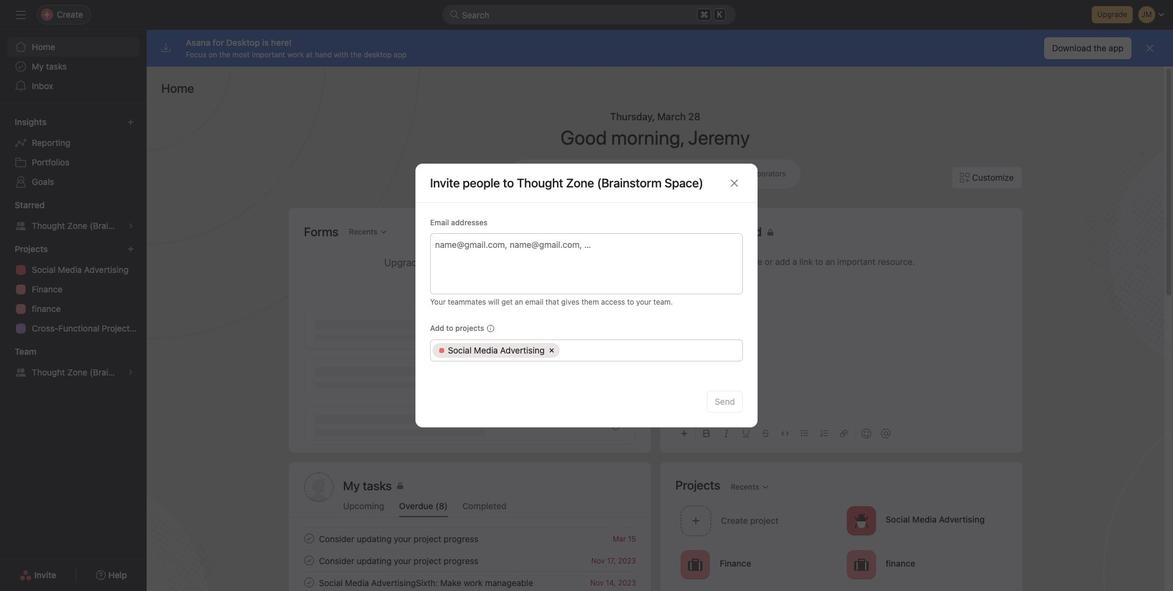 Task type: describe. For each thing, give the bounding box(es) containing it.
1 mark complete checkbox from the top
[[302, 554, 316, 568]]

briefcase image
[[854, 558, 869, 572]]

strikethrough image
[[762, 430, 769, 438]]

at mention image
[[881, 429, 891, 439]]

briefcase image
[[688, 558, 703, 572]]

teams element
[[0, 341, 147, 385]]

code image
[[782, 430, 789, 438]]

bug image
[[854, 514, 869, 528]]

hide sidebar image
[[16, 10, 26, 20]]

projects element
[[0, 238, 147, 341]]

italics image
[[723, 430, 730, 438]]

more information image
[[487, 325, 494, 333]]

insights element
[[0, 111, 147, 194]]

underline image
[[742, 430, 750, 438]]



Task type: vqa. For each thing, say whether or not it's contained in the screenshot.
field
no



Task type: locate. For each thing, give the bounding box(es) containing it.
add profile photo image
[[304, 473, 333, 502]]

dialog
[[416, 164, 758, 428]]

0 vertical spatial mark complete image
[[302, 532, 316, 546]]

numbered list image
[[821, 430, 828, 438]]

mark complete image up mark complete image
[[302, 532, 316, 546]]

mark complete image down mark complete image
[[302, 576, 316, 590]]

link image
[[840, 430, 848, 438]]

1 vertical spatial mark complete checkbox
[[302, 576, 316, 590]]

mark complete checkbox down mark complete image
[[302, 576, 316, 590]]

close this dialog image
[[730, 178, 740, 188]]

None text field
[[565, 344, 737, 358]]

2 mark complete checkbox from the top
[[302, 576, 316, 590]]

2 mark complete image from the top
[[302, 576, 316, 590]]

list item
[[676, 502, 842, 540], [289, 528, 651, 550], [289, 550, 651, 572], [289, 572, 651, 592]]

mark complete image
[[302, 532, 316, 546], [302, 576, 316, 590]]

name@gmail.com, name@gmail.com, … text field
[[435, 237, 737, 252]]

starred element
[[0, 194, 147, 238]]

bold image
[[703, 430, 711, 438]]

prominent image
[[450, 10, 460, 20]]

Mark complete checkbox
[[302, 532, 316, 546]]

0 vertical spatial mark complete checkbox
[[302, 554, 316, 568]]

cell
[[433, 344, 560, 358]]

1 mark complete image from the top
[[302, 532, 316, 546]]

dismiss image
[[1146, 43, 1155, 53]]

row
[[431, 340, 743, 361]]

global element
[[0, 30, 147, 103]]

1 vertical spatial mark complete image
[[302, 576, 316, 590]]

bulleted list image
[[801, 430, 808, 438]]

mark complete checkbox down mark complete checkbox
[[302, 554, 316, 568]]

mark complete image
[[302, 554, 316, 568]]

Mark complete checkbox
[[302, 554, 316, 568], [302, 576, 316, 590]]

toolbar
[[676, 420, 1007, 447]]



